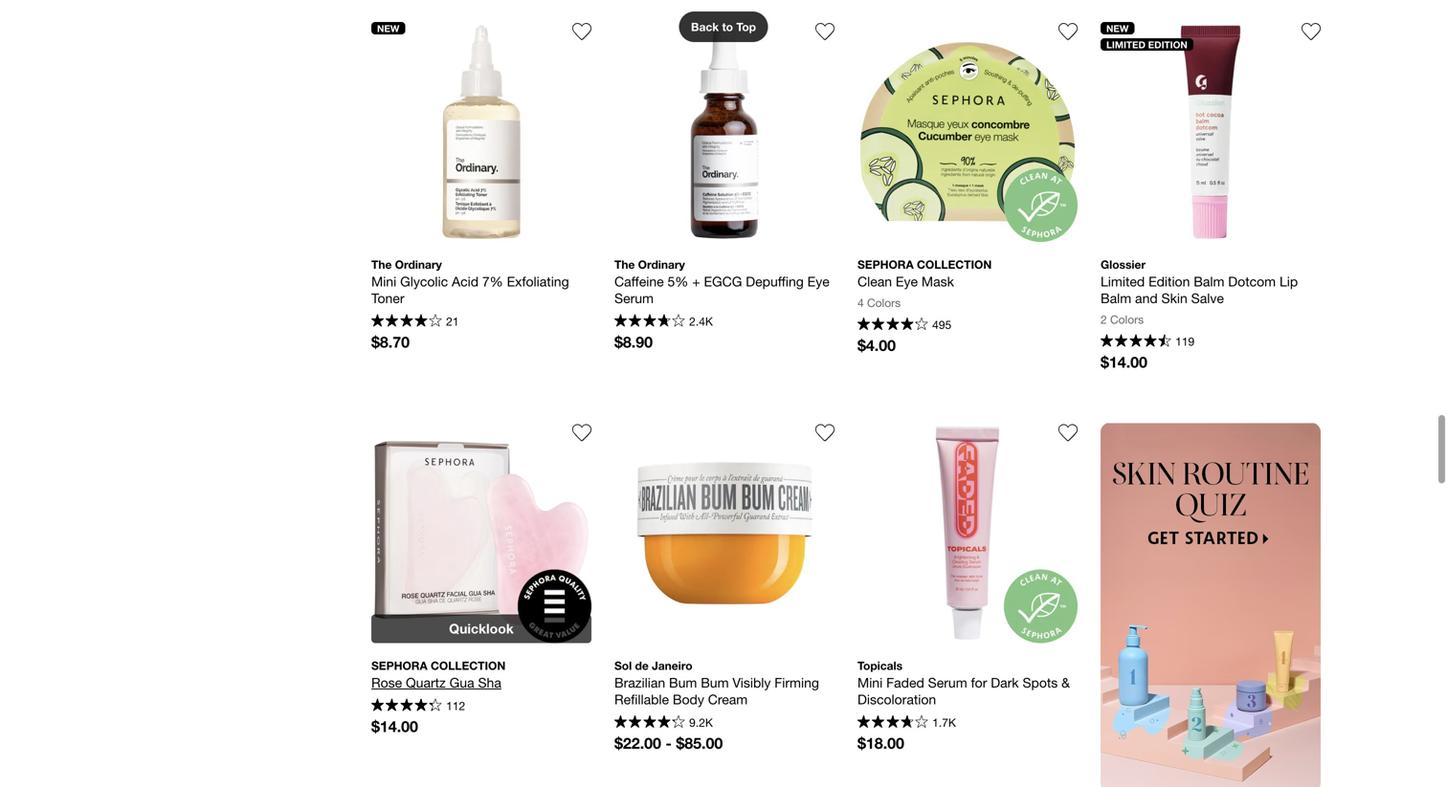 Task type: describe. For each thing, give the bounding box(es) containing it.
2
[[1101, 313, 1107, 326]]

3.5 stars element for $18.00
[[858, 716, 928, 731]]

4 stars element for 21
[[371, 314, 442, 330]]

112
[[446, 699, 465, 713]]

$22.00 - $85.00
[[615, 735, 723, 753]]

4.5 stars element for $14.00
[[371, 699, 442, 715]]

sha
[[478, 675, 501, 691]]

salve
[[1191, 291, 1224, 306]]

depuffing
[[746, 274, 804, 290]]

sign in to love glossier - limited edition balm dotcom lip balm and skin salve image
[[1302, 22, 1321, 41]]

5%
[[668, 274, 689, 290]]

mini inside "the ordinary mini glycolic acid 7% exfoliating toner"
[[371, 274, 396, 290]]

-
[[666, 735, 672, 753]]

1 vertical spatial balm
[[1101, 291, 1132, 306]]

2.4k
[[689, 315, 713, 328]]

skin
[[1162, 291, 1188, 306]]

lip
[[1280, 274, 1298, 290]]

the for mini
[[371, 258, 392, 271]]

serum inside 'topicals mini faded serum for dark spots & discoloration'
[[928, 675, 967, 691]]

9.2k
[[689, 716, 713, 730]]

toner
[[371, 291, 404, 306]]

sign in to love sephora collection - rose quartz gua sha image
[[572, 424, 592, 443]]

495
[[932, 318, 952, 331]]

dotcom
[[1228, 274, 1276, 290]]

caffeine
[[615, 274, 664, 290]]

sign in to love the ordinary - caffeine 5% + egcg depuffing eye serum image
[[816, 22, 835, 41]]

ordinary for glycolic
[[395, 258, 442, 271]]

de
[[635, 660, 649, 673]]

the for caffeine
[[615, 258, 635, 271]]

new for new limited edition
[[1107, 22, 1129, 34]]

glossier
[[1101, 258, 1146, 271]]

back to top button
[[679, 11, 768, 42]]

edition for glossier limited edition balm dotcom lip balm and skin salve 2 colors
[[1149, 274, 1190, 290]]

the ordinary - caffeine 5% + egcg depuffing eye serum image
[[615, 22, 835, 242]]

collection for gua
[[431, 660, 506, 673]]

sephora collection rose quartz gua sha
[[371, 660, 506, 691]]

sephora collection - clean eye mask image
[[858, 22, 1078, 242]]

2 horizontal spatial 4.5 stars element
[[1101, 335, 1171, 350]]

new limited edition
[[1107, 22, 1188, 50]]

edition for new limited edition
[[1148, 39, 1188, 50]]

acid
[[452, 274, 479, 290]]

1 vertical spatial $14.00
[[371, 718, 418, 736]]

colors inside sephora collection clean eye mask 4 colors
[[867, 296, 901, 310]]

$22.00
[[615, 735, 661, 753]]

the ordinary caffeine 5% + egcg depuffing eye serum
[[615, 258, 833, 306]]

sol
[[615, 660, 632, 673]]

sephora collection - rose quartz gua sha image
[[371, 424, 592, 644]]

1.7k
[[932, 716, 956, 730]]

back
[[691, 20, 719, 34]]

112 reviews element
[[446, 699, 465, 713]]

new for new
[[377, 22, 399, 34]]

glossier - limited edition balm dotcom lip balm and skin salve image
[[1101, 22, 1321, 242]]

sol de janeiro brazilian bum bum visibly firming refillable body cream
[[615, 660, 823, 708]]

mini inside 'topicals mini faded serum for dark spots & discoloration'
[[858, 675, 883, 691]]

$4.00
[[858, 336, 896, 355]]

discoloration
[[858, 692, 936, 708]]

0 vertical spatial $14.00
[[1101, 353, 1148, 371]]

3.5 stars element for $8.90
[[615, 314, 685, 330]]

cream
[[708, 692, 748, 708]]

serum inside the ordinary caffeine 5% + egcg depuffing eye serum
[[615, 291, 654, 306]]

colors inside glossier limited edition balm dotcom lip balm and skin salve 2 colors
[[1110, 313, 1144, 326]]



Task type: vqa. For each thing, say whether or not it's contained in the screenshot.
EYE
yes



Task type: locate. For each thing, give the bounding box(es) containing it.
1 horizontal spatial $14.00
[[1101, 353, 1148, 371]]

1 horizontal spatial eye
[[896, 274, 918, 290]]

limited for new limited edition
[[1107, 39, 1146, 50]]

sign in to love sol de janeiro - brazilian bum bum visibly firming refillable body cream image
[[816, 424, 835, 443]]

0 vertical spatial colors
[[867, 296, 901, 310]]

visibly
[[733, 675, 771, 691]]

sephora
[[858, 258, 914, 271], [371, 660, 428, 673]]

1 horizontal spatial 4.5 stars element
[[615, 716, 685, 731]]

ordinary up glycolic
[[395, 258, 442, 271]]

119
[[1176, 335, 1195, 348]]

glycolic
[[400, 274, 448, 290]]

2 vertical spatial 4.5 stars element
[[615, 716, 685, 731]]

0 vertical spatial 3.5 stars element
[[615, 314, 685, 330]]

to
[[722, 20, 733, 34]]

0 horizontal spatial 3.5 stars element
[[615, 314, 685, 330]]

4.5 stars element up $22.00
[[615, 716, 685, 731]]

sephora inside sephora collection rose quartz gua sha
[[371, 660, 428, 673]]

0 vertical spatial balm
[[1194, 274, 1225, 290]]

1 horizontal spatial mini
[[858, 675, 883, 691]]

bum up "cream"
[[701, 675, 729, 691]]

limited for glossier limited edition balm dotcom lip balm and skin salve 2 colors
[[1101, 274, 1145, 290]]

1 horizontal spatial serum
[[928, 675, 967, 691]]

edition inside glossier limited edition balm dotcom lip balm and skin salve 2 colors
[[1149, 274, 1190, 290]]

21 reviews element
[[446, 315, 459, 328]]

eye left 'mask'
[[896, 274, 918, 290]]

0 horizontal spatial new
[[377, 22, 399, 34]]

sephora collection clean eye mask 4 colors
[[858, 258, 992, 310]]

$14.00 down rose
[[371, 718, 418, 736]]

3.5 stars element up $8.90
[[615, 314, 685, 330]]

0 vertical spatial sephora
[[858, 258, 914, 271]]

refillable
[[615, 692, 669, 708]]

serum left for
[[928, 675, 967, 691]]

1 the from the left
[[371, 258, 392, 271]]

0 vertical spatial mini
[[371, 274, 396, 290]]

quicklook
[[449, 621, 514, 637]]

0 horizontal spatial sephora
[[371, 660, 428, 673]]

janeiro
[[652, 660, 693, 673]]

limited inside glossier limited edition balm dotcom lip balm and skin salve 2 colors
[[1101, 274, 1145, 290]]

$85.00
[[676, 735, 723, 753]]

ordinary up '5%' on the top
[[638, 258, 685, 271]]

glossier limited edition balm dotcom lip balm and skin salve 2 colors
[[1101, 258, 1302, 326]]

clean
[[858, 274, 892, 290]]

collection
[[917, 258, 992, 271], [431, 660, 506, 673]]

dark
[[991, 675, 1019, 691]]

1 horizontal spatial the
[[615, 258, 635, 271]]

0 horizontal spatial ordinary
[[395, 258, 442, 271]]

back to top
[[691, 20, 756, 34]]

0 horizontal spatial $14.00
[[371, 718, 418, 736]]

$14.00 down 2
[[1101, 353, 1148, 371]]

2.4k reviews element
[[689, 315, 713, 328]]

4 stars element up $8.70
[[371, 314, 442, 330]]

sign in to love topicals - mini faded serum for dark spots & discoloration image
[[1059, 424, 1078, 443]]

+
[[692, 274, 700, 290]]

3.5 stars element up $18.00 on the right bottom of the page
[[858, 716, 928, 731]]

limited inside new limited edition
[[1107, 39, 1146, 50]]

edition
[[1148, 39, 1188, 50], [1149, 274, 1190, 290]]

0 horizontal spatial 4.5 stars element
[[371, 699, 442, 715]]

the up caffeine
[[615, 258, 635, 271]]

sephora for rose
[[371, 660, 428, 673]]

1 eye from the left
[[808, 274, 830, 290]]

topicals mini faded serum for dark spots & discoloration
[[858, 660, 1074, 708]]

brazilian
[[615, 675, 665, 691]]

collection up 'mask'
[[917, 258, 992, 271]]

0 vertical spatial serum
[[615, 291, 654, 306]]

1 new from the left
[[377, 22, 399, 34]]

mini
[[371, 274, 396, 290], [858, 675, 883, 691]]

sephora inside sephora collection clean eye mask 4 colors
[[858, 258, 914, 271]]

1 ordinary from the left
[[395, 258, 442, 271]]

495 reviews element
[[932, 318, 952, 331]]

egcg
[[704, 274, 742, 290]]

4.5 stars element down 2
[[1101, 335, 1171, 350]]

collection up gua
[[431, 660, 506, 673]]

1 vertical spatial colors
[[1110, 313, 1144, 326]]

2 the from the left
[[615, 258, 635, 271]]

spots
[[1023, 675, 1058, 691]]

mask
[[922, 274, 954, 290]]

$8.70
[[371, 333, 410, 351]]

1 horizontal spatial 3.5 stars element
[[858, 716, 928, 731]]

the up the toner on the top left of page
[[371, 258, 392, 271]]

rose
[[371, 675, 402, 691]]

sephora for clean
[[858, 258, 914, 271]]

$14.00
[[1101, 353, 1148, 371], [371, 718, 418, 736]]

for
[[971, 675, 987, 691]]

$18.00
[[858, 735, 904, 753]]

ordinary inside the ordinary caffeine 5% + egcg depuffing eye serum
[[638, 258, 685, 271]]

ordinary inside "the ordinary mini glycolic acid 7% exfoliating toner"
[[395, 258, 442, 271]]

eye
[[808, 274, 830, 290], [896, 274, 918, 290]]

1 horizontal spatial ordinary
[[638, 258, 685, 271]]

1 vertical spatial limited
[[1101, 274, 1145, 290]]

collection inside sephora collection rose quartz gua sha
[[431, 660, 506, 673]]

1 vertical spatial serum
[[928, 675, 967, 691]]

1 bum from the left
[[669, 675, 697, 691]]

0 horizontal spatial serum
[[615, 291, 654, 306]]

0 horizontal spatial collection
[[431, 660, 506, 673]]

1 vertical spatial sephora
[[371, 660, 428, 673]]

0 vertical spatial edition
[[1148, 39, 1188, 50]]

0 horizontal spatial mini
[[371, 274, 396, 290]]

4 stars element for 495
[[858, 318, 928, 333]]

0 vertical spatial limited
[[1107, 39, 1146, 50]]

sephora up rose
[[371, 660, 428, 673]]

2 eye from the left
[[896, 274, 918, 290]]

quicklook button
[[371, 615, 592, 644]]

1.7k reviews element
[[932, 716, 956, 730]]

topicals
[[858, 660, 903, 673]]

the
[[371, 258, 392, 271], [615, 258, 635, 271]]

sol de janeiro - brazilian bum bum visibly firming refillable body cream image
[[615, 424, 835, 644]]

1 horizontal spatial colors
[[1110, 313, 1144, 326]]

0 horizontal spatial balm
[[1101, 291, 1132, 306]]

collection for mask
[[917, 258, 992, 271]]

2 new from the left
[[1107, 22, 1129, 34]]

topicals - mini faded serum for dark spots & discoloration image
[[858, 424, 1078, 644]]

0 horizontal spatial the
[[371, 258, 392, 271]]

firming
[[775, 675, 819, 691]]

1 vertical spatial collection
[[431, 660, 506, 673]]

0 vertical spatial 4.5 stars element
[[1101, 335, 1171, 350]]

limited right the sign in to love sephora collection - clean eye mask image
[[1107, 39, 1146, 50]]

&
[[1062, 675, 1070, 691]]

4.5 stars element down quartz
[[371, 699, 442, 715]]

0 horizontal spatial eye
[[808, 274, 830, 290]]

collection inside sephora collection clean eye mask 4 colors
[[917, 258, 992, 271]]

0 horizontal spatial bum
[[669, 675, 697, 691]]

4
[[858, 296, 864, 310]]

1 horizontal spatial 4 stars element
[[858, 318, 928, 333]]

the ordinary mini glycolic acid 7% exfoliating toner
[[371, 258, 573, 306]]

eye inside the ordinary caffeine 5% + egcg depuffing eye serum
[[808, 274, 830, 290]]

1 vertical spatial mini
[[858, 675, 883, 691]]

ordinary
[[395, 258, 442, 271], [638, 258, 685, 271]]

4 stars element up the $4.00
[[858, 318, 928, 333]]

serum
[[615, 291, 654, 306], [928, 675, 967, 691]]

new inside new limited edition
[[1107, 22, 1129, 34]]

eye inside sephora collection clean eye mask 4 colors
[[896, 274, 918, 290]]

1 horizontal spatial bum
[[701, 675, 729, 691]]

new
[[377, 22, 399, 34], [1107, 22, 1129, 34]]

balm up 2
[[1101, 291, 1132, 306]]

serum down caffeine
[[615, 291, 654, 306]]

limited down glossier
[[1101, 274, 1145, 290]]

colors down clean
[[867, 296, 901, 310]]

exfoliating
[[507, 274, 569, 290]]

3.5 stars element
[[615, 314, 685, 330], [858, 716, 928, 731]]

limited
[[1107, 39, 1146, 50], [1101, 274, 1145, 290]]

quartz
[[406, 675, 446, 691]]

top
[[736, 20, 756, 34]]

colors
[[867, 296, 901, 310], [1110, 313, 1144, 326]]

bum
[[669, 675, 697, 691], [701, 675, 729, 691]]

1 vertical spatial 3.5 stars element
[[858, 716, 928, 731]]

2 bum from the left
[[701, 675, 729, 691]]

mini up the toner on the top left of page
[[371, 274, 396, 290]]

faded
[[886, 675, 924, 691]]

119 reviews element
[[1176, 335, 1195, 348]]

eye right depuffing
[[808, 274, 830, 290]]

body
[[673, 692, 704, 708]]

0 horizontal spatial 4 stars element
[[371, 314, 442, 330]]

skin routine quiz get started image
[[1101, 424, 1321, 788]]

0 vertical spatial collection
[[917, 258, 992, 271]]

$8.90
[[615, 333, 653, 351]]

9.2k reviews element
[[689, 716, 713, 730]]

mini down topicals
[[858, 675, 883, 691]]

sephora up clean
[[858, 258, 914, 271]]

4 stars element
[[371, 314, 442, 330], [858, 318, 928, 333]]

4.5 stars element
[[1101, 335, 1171, 350], [371, 699, 442, 715], [615, 716, 685, 731]]

the inside "the ordinary mini glycolic acid 7% exfoliating toner"
[[371, 258, 392, 271]]

1 horizontal spatial sephora
[[858, 258, 914, 271]]

bum up body
[[669, 675, 697, 691]]

0 horizontal spatial colors
[[867, 296, 901, 310]]

gua
[[450, 675, 474, 691]]

7%
[[482, 274, 503, 290]]

balm up the 'salve'
[[1194, 274, 1225, 290]]

1 horizontal spatial balm
[[1194, 274, 1225, 290]]

4.5 stars element for $22.00 - $85.00
[[615, 716, 685, 731]]

the ordinary - mini glycolic acid 7% exfoliating toner image
[[371, 22, 592, 242]]

balm
[[1194, 274, 1225, 290], [1101, 291, 1132, 306]]

colors right 2
[[1110, 313, 1144, 326]]

and
[[1135, 291, 1158, 306]]

1 horizontal spatial collection
[[917, 258, 992, 271]]

sign in to love the ordinary - mini glycolic acid 7% exfoliating toner image
[[572, 22, 592, 41]]

the inside the ordinary caffeine 5% + egcg depuffing eye serum
[[615, 258, 635, 271]]

1 horizontal spatial new
[[1107, 22, 1129, 34]]

sign in to love sephora collection - clean eye mask image
[[1059, 22, 1078, 41]]

2 ordinary from the left
[[638, 258, 685, 271]]

1 vertical spatial 4.5 stars element
[[371, 699, 442, 715]]

edition inside new limited edition
[[1148, 39, 1188, 50]]

1 vertical spatial edition
[[1149, 274, 1190, 290]]

ordinary for 5%
[[638, 258, 685, 271]]

21
[[446, 315, 459, 328]]



